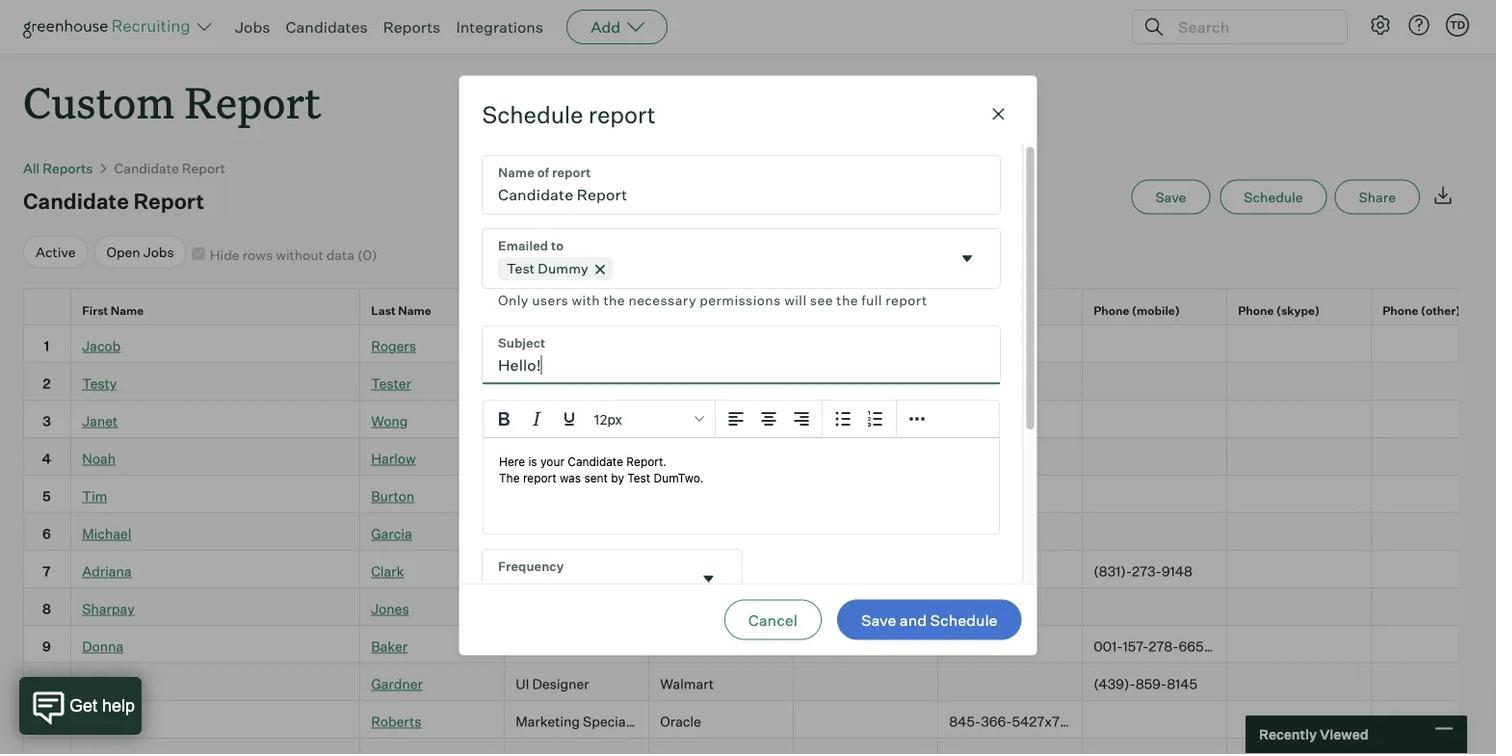 Task type: vqa. For each thing, say whether or not it's contained in the screenshot.
Departments
no



Task type: describe. For each thing, give the bounding box(es) containing it.
roberts
[[371, 713, 421, 730]]

rsa engineering cell
[[649, 476, 794, 513]]

row containing 10
[[23, 663, 1496, 701]]

row containing 9
[[23, 626, 1496, 663]]

table containing 1
[[23, 288, 1496, 754]]

foodies
[[660, 525, 710, 542]]

2561
[[861, 525, 890, 542]]

ui for clark
[[516, 563, 529, 580]]

cancel
[[748, 611, 798, 630]]

garcia
[[371, 525, 412, 542]]

burton
[[371, 488, 415, 505]]

6 cell
[[23, 513, 71, 551]]

555-555-5555
[[805, 601, 899, 617]]

senior for senior designer
[[516, 413, 557, 430]]

senior for senior civil engineer
[[516, 488, 557, 505]]

janet
[[82, 413, 118, 430]]

company
[[660, 302, 714, 317]]

google
[[660, 450, 705, 467]]

save button
[[1131, 180, 1210, 215]]

rsa engineering
[[660, 488, 767, 505]]

adriana
[[82, 563, 132, 580]]

custom report
[[23, 73, 321, 130]]

157-
[[1123, 638, 1149, 655]]

0 vertical spatial report
[[185, 73, 321, 130]]

integrations
[[456, 17, 544, 37]]

permissions
[[699, 291, 781, 308]]

8 cell
[[23, 588, 71, 626]]

12px toolbar
[[483, 401, 715, 438]]

845-
[[949, 713, 981, 730]]

rogers
[[371, 338, 416, 354]]

baker
[[371, 638, 408, 655]]

ui for gardner
[[516, 676, 529, 693]]

civil
[[560, 488, 587, 505]]

designer for walmart
[[532, 676, 589, 693]]

jones
[[371, 601, 409, 617]]

michelle link
[[82, 676, 135, 693]]

active
[[36, 243, 76, 260]]

full
[[861, 291, 882, 308]]

845-366-5427x7526
[[949, 713, 1084, 730]]

Search text field
[[1173, 13, 1330, 41]]

will
[[784, 291, 806, 308]]

engineering
[[691, 488, 767, 505]]

phone (mobile)
[[1094, 302, 1180, 317]]

with
[[571, 291, 600, 308]]

phone for phone (home)
[[805, 302, 840, 317]]

schedule inside button
[[930, 611, 998, 630]]

1 vertical spatial candidate
[[23, 188, 129, 214]]

phone (other)
[[1383, 302, 1461, 317]]

12px
[[593, 411, 622, 427]]

row containing 7
[[23, 551, 1496, 588]]

clark
[[371, 563, 404, 580]]

save and schedule
[[861, 611, 998, 630]]

adobe
[[660, 563, 702, 580]]

phone (home)
[[805, 302, 884, 317]]

noah
[[82, 450, 116, 467]]

row containing 2
[[23, 363, 1496, 400]]

recently viewed
[[1259, 726, 1369, 743]]

ux/ui designer
[[516, 338, 616, 354]]

add
[[591, 17, 621, 37]]

only
[[498, 291, 528, 308]]

janet link
[[82, 413, 118, 430]]

donna link
[[82, 638, 124, 655]]

reports link
[[383, 17, 441, 37]]

1 vertical spatial report
[[182, 160, 225, 176]]

row containing 3
[[23, 400, 1496, 438]]

specialist
[[583, 713, 645, 730]]

12px group
[[483, 401, 999, 438]]

oracle
[[660, 713, 701, 730]]

designer for modern
[[560, 413, 617, 430]]

3
[[42, 413, 51, 430]]

save for save and schedule
[[861, 611, 896, 630]]

(other)
[[1421, 302, 1461, 317]]

1 cell
[[23, 325, 71, 363]]

5
[[42, 488, 51, 505]]

row containing 1
[[23, 325, 1496, 363]]

ui designer for adobe
[[516, 563, 589, 580]]

10
[[39, 676, 54, 693]]

designer for adobe
[[532, 563, 589, 580]]

users
[[531, 291, 568, 308]]

wong link
[[371, 413, 408, 430]]

tim link
[[82, 488, 107, 505]]

michelle
[[82, 676, 135, 693]]

senior civil engineer cell
[[505, 476, 649, 513]]

wong
[[371, 413, 408, 430]]

phone (work)
[[949, 302, 1025, 317]]

1 toolbar from the left
[[715, 401, 822, 438]]

baker link
[[371, 638, 408, 655]]

2
[[43, 375, 51, 392]]

1 horizontal spatial jobs
[[235, 17, 270, 37]]

cto
[[516, 525, 544, 542]]

all
[[23, 160, 40, 176]]

recently
[[1259, 726, 1317, 743]]

1 horizontal spatial reports
[[383, 17, 441, 37]]

2 the from the left
[[836, 291, 858, 308]]

michael
[[82, 525, 131, 542]]

test dummy
[[506, 259, 588, 276]]

sharpay
[[82, 601, 135, 617]]

dummy
[[537, 259, 588, 276]]

share button
[[1335, 180, 1420, 215]]

td button
[[1446, 13, 1469, 37]]

gardner
[[371, 676, 423, 693]]

9
[[42, 638, 51, 655]]

(831)-
[[1094, 563, 1132, 580]]

001-
[[1094, 638, 1123, 655]]

1 vertical spatial toggle flyout image
[[698, 569, 718, 588]]

7 cell
[[23, 551, 71, 588]]

phone for phone (work)
[[949, 302, 985, 317]]

adriana link
[[82, 563, 132, 580]]

viewed
[[1320, 726, 1369, 743]]

roberts link
[[371, 713, 421, 730]]

rsa
[[660, 488, 688, 505]]



Task type: locate. For each thing, give the bounding box(es) containing it.
2 horizontal spatial schedule
[[1244, 189, 1303, 205]]

2 name from the left
[[398, 302, 431, 317]]

share
[[1359, 189, 1396, 205]]

11 row from the top
[[23, 663, 1496, 701]]

366-
[[981, 713, 1012, 730]]

2 vertical spatial schedule
[[930, 611, 998, 630]]

0 horizontal spatial the
[[603, 291, 625, 308]]

9 row from the top
[[23, 588, 1496, 626]]

001-157-278-6653x014
[[1094, 638, 1242, 655]]

278-
[[1149, 638, 1179, 655]]

save
[[1156, 189, 1186, 205], [861, 611, 896, 630]]

1 vertical spatial ui designer
[[516, 676, 589, 693]]

phone left (other)
[[1383, 302, 1418, 317]]

senior designer
[[516, 413, 617, 430]]

0 vertical spatial schedule
[[482, 100, 583, 128]]

report down custom report
[[182, 160, 225, 176]]

7
[[43, 563, 51, 580]]

candidate down all reports
[[23, 188, 129, 214]]

1 horizontal spatial schedule
[[930, 611, 998, 630]]

None text field
[[482, 155, 1000, 213]]

schedule inside button
[[1244, 189, 1303, 205]]

0 vertical spatial save
[[1156, 189, 1186, 205]]

open jobs
[[106, 243, 174, 260]]

6 row from the top
[[23, 476, 1496, 513]]

modern
[[660, 413, 709, 430]]

1 ui designer from the top
[[516, 563, 589, 580]]

1 vertical spatial jobs
[[143, 243, 174, 260]]

0 horizontal spatial save
[[861, 611, 896, 630]]

row containing 8
[[23, 588, 1496, 626]]

ui designer down cto
[[516, 563, 589, 580]]

marketing specialist
[[516, 713, 645, 730]]

1 555- from the left
[[805, 601, 835, 617]]

all reports link
[[23, 160, 93, 176]]

13 row from the top
[[23, 739, 1496, 754]]

phone for phone (mobile)
[[1094, 302, 1129, 317]]

design program manager
[[516, 450, 677, 467]]

0 vertical spatial candidate
[[114, 160, 179, 176]]

ui up the 'marketing'
[[516, 676, 529, 693]]

last
[[371, 302, 396, 317]]

0 horizontal spatial name
[[111, 302, 144, 317]]

reports right all
[[43, 160, 93, 176]]

1 horizontal spatial name
[[398, 302, 431, 317]]

jobs right open
[[143, 243, 174, 260]]

0 vertical spatial ui designer
[[516, 563, 589, 580]]

10 row from the top
[[23, 626, 1496, 663]]

report
[[185, 73, 321, 130], [182, 160, 225, 176], [133, 188, 204, 214]]

cancel button
[[724, 600, 822, 640]]

phone left "(skype)"
[[1238, 302, 1274, 317]]

schedule for schedule report
[[482, 100, 583, 128]]

1 vertical spatial senior
[[516, 488, 557, 505]]

row
[[23, 288, 1496, 331], [23, 325, 1496, 363], [23, 363, 1496, 400], [23, 400, 1496, 438], [23, 438, 1496, 476], [23, 476, 1496, 513], [23, 513, 1496, 551], [23, 551, 1496, 588], [23, 588, 1496, 626], [23, 626, 1496, 663], [23, 663, 1496, 701], [23, 701, 1496, 739], [23, 739, 1496, 754]]

schedule for schedule
[[1244, 189, 1303, 205]]

download image
[[1432, 184, 1455, 207]]

2 phone from the left
[[949, 302, 985, 317]]

phone left (work)
[[949, 302, 985, 317]]

test
[[506, 259, 534, 276]]

1 horizontal spatial the
[[836, 291, 858, 308]]

designer up the 'marketing'
[[532, 676, 589, 693]]

candidate report down custom report
[[114, 160, 225, 176]]

senior
[[516, 413, 557, 430], [516, 488, 557, 505]]

table
[[23, 288, 1496, 754]]

0 vertical spatial ui
[[516, 563, 529, 580]]

row containing 11
[[23, 701, 1496, 739]]

6
[[42, 525, 51, 542]]

1 vertical spatial reports
[[43, 160, 93, 176]]

2 toolbar from the left
[[822, 401, 896, 438]]

5 cell
[[23, 476, 71, 513]]

(work)
[[987, 302, 1025, 317]]

2 cell
[[23, 363, 71, 400]]

1 horizontal spatial report
[[885, 291, 927, 308]]

name for first name
[[111, 302, 144, 317]]

jacob link
[[82, 338, 121, 354]]

2 555- from the left
[[835, 601, 866, 617]]

phone left (mobile)
[[1094, 302, 1129, 317]]

toolbar
[[715, 401, 822, 438], [822, 401, 896, 438]]

tim
[[82, 488, 107, 505]]

8145
[[1167, 676, 1198, 693]]

0 horizontal spatial jobs
[[143, 243, 174, 260]]

2 row from the top
[[23, 325, 1496, 363]]

1 horizontal spatial save
[[1156, 189, 1186, 205]]

manager
[[621, 450, 677, 467]]

0 horizontal spatial reports
[[43, 160, 93, 176]]

the right with
[[603, 291, 625, 308]]

3 phone from the left
[[1094, 302, 1129, 317]]

1 the from the left
[[603, 291, 625, 308]]

1 row from the top
[[23, 288, 1496, 331]]

add button
[[567, 10, 668, 44]]

ui designer for walmart
[[516, 676, 589, 693]]

greenhouse recruiting image
[[23, 15, 197, 39]]

designer
[[559, 338, 616, 354], [560, 413, 617, 430], [532, 563, 589, 580], [532, 676, 589, 693]]

555- right cancel
[[805, 601, 835, 617]]

jobs left candidates
[[235, 17, 270, 37]]

candidate down custom report
[[114, 160, 179, 176]]

senior up design
[[516, 413, 557, 430]]

2 ui designer from the top
[[516, 676, 589, 693]]

toggle flyout image up xeometry
[[698, 569, 718, 588]]

reports
[[383, 17, 441, 37], [43, 160, 93, 176]]

senior left civil
[[516, 488, 557, 505]]

candidate report
[[114, 160, 225, 176], [23, 188, 204, 214]]

close modal icon image
[[987, 102, 1010, 126]]

1 phone from the left
[[805, 302, 840, 317]]

8 row from the top
[[23, 551, 1496, 588]]

0 vertical spatial reports
[[383, 17, 441, 37]]

2 vertical spatial report
[[133, 188, 204, 214]]

report down jobs link
[[185, 73, 321, 130]]

9 cell
[[23, 626, 71, 663]]

5 phone from the left
[[1383, 302, 1418, 317]]

1 vertical spatial ui
[[516, 676, 529, 693]]

name right last
[[398, 302, 431, 317]]

1 ui from the top
[[516, 563, 529, 580]]

0 vertical spatial candidate report
[[114, 160, 225, 176]]

215-472-2561
[[805, 525, 890, 542]]

10 cell
[[23, 663, 71, 701]]

save inside button
[[861, 611, 896, 630]]

phone left (home)
[[805, 302, 840, 317]]

ui designer up the 'marketing'
[[516, 676, 589, 693]]

None field
[[482, 229, 1000, 311], [482, 550, 741, 608], [482, 229, 1000, 311], [482, 550, 741, 608]]

1 name from the left
[[111, 302, 144, 317]]

row containing 4
[[23, 438, 1496, 476]]

save inside button
[[1156, 189, 1186, 205]]

0 horizontal spatial report
[[588, 100, 656, 128]]

clark link
[[371, 563, 404, 580]]

jobs
[[235, 17, 270, 37], [143, 243, 174, 260]]

5 row from the top
[[23, 438, 1496, 476]]

td button
[[1442, 10, 1473, 40]]

row containing first name
[[23, 288, 1496, 331]]

all reports
[[23, 160, 93, 176]]

555-
[[805, 601, 835, 617], [835, 601, 866, 617]]

program
[[563, 450, 618, 467]]

name for last name
[[398, 302, 431, 317]]

michael link
[[82, 525, 131, 542]]

0 vertical spatial senior
[[516, 413, 557, 430]]

sharpay link
[[82, 601, 135, 617]]

save and schedule this report to revisit it! element
[[1131, 180, 1220, 215]]

marketing
[[516, 713, 580, 730]]

candidate report link
[[114, 160, 225, 176]]

reports right candidates
[[383, 17, 441, 37]]

testy link
[[82, 375, 117, 392]]

(mobile)
[[1132, 302, 1180, 317]]

5555
[[866, 601, 899, 617]]

11 cell
[[23, 701, 71, 739]]

last name
[[371, 302, 431, 317]]

6653x014
[[1179, 638, 1242, 655]]

(831)-273-9148
[[1094, 563, 1193, 580]]

0 horizontal spatial schedule
[[482, 100, 583, 128]]

report down the add "popup button"
[[588, 100, 656, 128]]

necessary
[[628, 291, 696, 308]]

None checkbox
[[192, 248, 205, 260]]

2 ui from the top
[[516, 676, 529, 693]]

0 vertical spatial jobs
[[235, 17, 270, 37]]

senior inside 'senior civil engineer' cell
[[516, 488, 557, 505]]

report down candidate report link on the top
[[133, 188, 204, 214]]

name right first
[[111, 302, 144, 317]]

candidate report up open
[[23, 188, 204, 214]]

cell
[[649, 325, 794, 363], [794, 325, 938, 363], [938, 325, 1083, 363], [1083, 325, 1227, 363], [1227, 325, 1372, 363], [1372, 325, 1496, 363], [505, 363, 649, 400], [649, 363, 794, 400], [794, 363, 938, 400], [938, 363, 1083, 400], [1083, 363, 1227, 400], [1227, 363, 1372, 400], [1372, 363, 1496, 400], [794, 400, 938, 438], [938, 400, 1083, 438], [1083, 400, 1227, 438], [1227, 400, 1372, 438], [1372, 400, 1496, 438], [794, 438, 938, 476], [938, 438, 1083, 476], [1083, 438, 1227, 476], [1227, 438, 1372, 476], [1372, 438, 1496, 476], [794, 476, 938, 513], [938, 476, 1083, 513], [1083, 476, 1227, 513], [1227, 476, 1372, 513], [1372, 476, 1496, 513], [938, 513, 1083, 551], [1083, 513, 1227, 551], [1227, 513, 1372, 551], [1372, 513, 1496, 551], [794, 551, 938, 588], [938, 551, 1083, 588], [1227, 551, 1372, 588], [1372, 551, 1496, 588], [505, 588, 649, 626], [938, 588, 1083, 626], [1083, 588, 1227, 626], [1227, 588, 1372, 626], [1372, 588, 1496, 626], [505, 626, 649, 663], [649, 626, 794, 663], [794, 626, 938, 663], [938, 626, 1083, 663], [1227, 626, 1372, 663], [1372, 626, 1496, 663], [794, 663, 938, 701], [938, 663, 1083, 701], [1227, 663, 1372, 701], [1372, 663, 1496, 701], [794, 701, 938, 739], [1083, 701, 1227, 739], [1227, 701, 1372, 739], [1372, 701, 1496, 739], [23, 739, 71, 754], [360, 739, 505, 754], [505, 739, 649, 754], [794, 739, 938, 754], [938, 739, 1083, 754], [1083, 739, 1227, 754], [1227, 739, 1372, 754], [1372, 739, 1496, 754]]

ui down cto
[[516, 563, 529, 580]]

0 vertical spatial report
[[588, 100, 656, 128]]

7 row from the top
[[23, 513, 1496, 551]]

1 horizontal spatial toggle flyout image
[[957, 248, 976, 268]]

jobs link
[[235, 17, 270, 37]]

3 cell
[[23, 400, 71, 438]]

phone for phone (other)
[[1383, 302, 1418, 317]]

row containing 5
[[23, 476, 1496, 513]]

1 senior from the top
[[516, 413, 557, 430]]

harlow
[[371, 450, 416, 467]]

designer up program
[[560, 413, 617, 430]]

4 row from the top
[[23, 400, 1496, 438]]

configure image
[[1369, 13, 1392, 37]]

tester link
[[371, 375, 411, 392]]

4 phone from the left
[[1238, 302, 1274, 317]]

5427x7526
[[1012, 713, 1084, 730]]

gardner link
[[371, 676, 423, 693]]

1 vertical spatial candidate report
[[23, 188, 204, 214]]

tyler
[[82, 713, 114, 730]]

phone for phone (skype)
[[1238, 302, 1274, 317]]

3 row from the top
[[23, 363, 1496, 400]]

title
[[516, 302, 542, 317]]

toggle flyout image up phone (work) on the top of the page
[[957, 248, 976, 268]]

candidate
[[114, 160, 179, 176], [23, 188, 129, 214]]

design
[[516, 450, 560, 467]]

schedule report
[[482, 100, 656, 128]]

first
[[82, 302, 108, 317]]

rogers link
[[371, 338, 416, 354]]

12 row from the top
[[23, 701, 1496, 739]]

walmart
[[660, 676, 714, 693]]

1 vertical spatial report
[[885, 291, 927, 308]]

xeometry cell
[[649, 588, 794, 626]]

1 vertical spatial schedule
[[1244, 189, 1303, 205]]

custom
[[23, 73, 175, 130]]

report right full at right top
[[885, 291, 927, 308]]

the left full at right top
[[836, 291, 858, 308]]

0 horizontal spatial toggle flyout image
[[698, 569, 718, 588]]

(439)-
[[1094, 676, 1136, 693]]

555- left and
[[835, 601, 866, 617]]

save for save
[[1156, 189, 1186, 205]]

schedule button
[[1220, 180, 1327, 215]]

row containing 6
[[23, 513, 1496, 551]]

4 cell
[[23, 438, 71, 476]]

ux/ui
[[516, 338, 556, 354]]

toggle flyout image
[[957, 248, 976, 268], [698, 569, 718, 588]]

designer down with
[[559, 338, 616, 354]]

1 vertical spatial save
[[861, 611, 896, 630]]

0 vertical spatial toggle flyout image
[[957, 248, 976, 268]]

designer down cto
[[532, 563, 589, 580]]

and
[[900, 611, 927, 630]]

phone (skype)
[[1238, 302, 1320, 317]]

(439)-859-8145
[[1094, 676, 1198, 693]]

None text field
[[482, 326, 1000, 384], [482, 550, 691, 608], [482, 326, 1000, 384], [482, 550, 691, 608]]

2 senior from the top
[[516, 488, 557, 505]]



